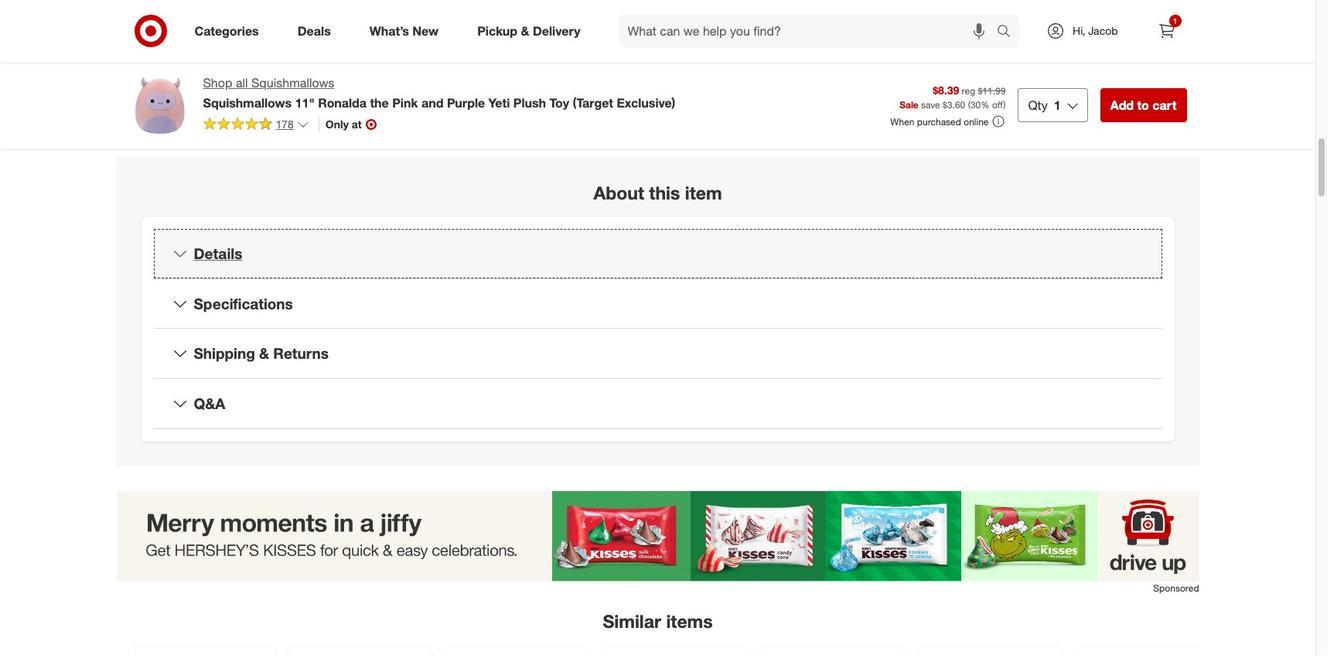 Task type: vqa. For each thing, say whether or not it's contained in the screenshot.
search button
yes



Task type: describe. For each thing, give the bounding box(es) containing it.
$8.39
[[933, 83, 959, 96]]

shop all squishmallows squishmallows 11" ronalda the pink and purple yeti plush toy (target exclusive)
[[203, 75, 675, 110]]

deals link
[[284, 14, 350, 48]]

save
[[921, 99, 940, 111]]

items
[[666, 610, 713, 632]]

What can we help you find? suggestions appear below search field
[[618, 14, 1001, 48]]

qty 1
[[1028, 97, 1061, 113]]

toy
[[549, 95, 569, 110]]

all
[[236, 75, 248, 90]]

show
[[331, 120, 362, 136]]

pickup & delivery link
[[464, 14, 600, 48]]

plush
[[513, 95, 546, 110]]

categories link
[[181, 14, 278, 48]]

$8.39 reg $11.99 sale save $ 3.60 ( 30 % off )
[[900, 83, 1006, 111]]

(
[[968, 99, 970, 111]]

more
[[365, 120, 394, 136]]

hi,
[[1073, 24, 1085, 37]]

details button
[[154, 229, 1162, 278]]

sponsored inside similar items "region"
[[1153, 582, 1199, 594]]

exclusive)
[[617, 95, 675, 110]]

on
[[763, 21, 775, 34]]

this
[[649, 182, 680, 204]]

only
[[325, 117, 349, 131]]

& for pickup
[[521, 23, 529, 38]]

0 vertical spatial sponsored
[[1141, 117, 1187, 128]]

when
[[890, 116, 914, 127]]

jacob
[[1088, 24, 1118, 37]]

pink
[[392, 95, 418, 110]]

item
[[685, 182, 722, 204]]

3.60
[[947, 99, 965, 111]]

178
[[276, 117, 294, 131]]

details
[[194, 244, 242, 262]]

qty
[[1028, 97, 1048, 113]]

0 vertical spatial squishmallows
[[251, 75, 334, 90]]

online
[[964, 116, 989, 127]]

squishmallows 11&#34; ronalda the pink and purple yeti plush toy (target exclusive), 5 of 16 image
[[129, 0, 378, 98]]

similar items
[[603, 610, 713, 632]]

yeti
[[488, 95, 510, 110]]

specifications button
[[154, 279, 1162, 328]]

deals
[[298, 23, 331, 38]]

ronalda
[[318, 95, 367, 110]]

only at
[[325, 117, 362, 131]]

to
[[1137, 97, 1149, 113]]

off
[[992, 99, 1003, 111]]

$11.99
[[978, 85, 1006, 96]]

new
[[412, 23, 439, 38]]

similar
[[603, 610, 661, 632]]

and
[[421, 95, 443, 110]]

what's new link
[[356, 14, 458, 48]]

30
[[970, 99, 981, 111]]

time
[[761, 3, 787, 18]]



Task type: locate. For each thing, give the bounding box(es) containing it.
pay over time with affirm on orders over $100
[[707, 3, 860, 34]]

search
[[990, 24, 1027, 40]]

hi, jacob
[[1073, 24, 1118, 37]]

0 horizontal spatial over
[[732, 3, 757, 18]]

1 vertical spatial squishmallows
[[203, 95, 292, 110]]

0 vertical spatial advertisement region
[[676, 57, 1187, 115]]

advertisement region
[[676, 57, 1187, 115], [116, 491, 1199, 582]]

add to cart
[[1110, 97, 1177, 113]]

add
[[1110, 97, 1134, 113]]

&
[[521, 23, 529, 38], [259, 345, 269, 362]]

about this item
[[593, 182, 722, 204]]

affirm
[[732, 21, 760, 34]]

1 horizontal spatial 1
[[1173, 16, 1177, 26]]

what's new
[[369, 23, 439, 38]]

1 horizontal spatial &
[[521, 23, 529, 38]]

cart
[[1152, 97, 1177, 113]]

search button
[[990, 14, 1027, 51]]

1 right qty
[[1054, 97, 1061, 113]]

q&a button
[[154, 379, 1162, 428]]

squishmallows 11&#34; ronalda the pink and purple yeti plush toy (target exclusive), 6 of 16 image
[[390, 0, 639, 98]]

shipping & returns
[[194, 345, 329, 362]]

$100
[[837, 21, 860, 34]]

1 vertical spatial &
[[259, 345, 269, 362]]

1
[[1173, 16, 1177, 26], [1054, 97, 1061, 113]]

at
[[352, 117, 362, 131]]

sponsored
[[1141, 117, 1187, 128], [1153, 582, 1199, 594]]

1 vertical spatial sponsored
[[1153, 582, 1199, 594]]

pay
[[707, 3, 729, 18]]

the
[[370, 95, 389, 110]]

1 vertical spatial over
[[813, 21, 834, 34]]

purchased
[[917, 116, 961, 127]]

11"
[[295, 95, 315, 110]]

images
[[397, 120, 437, 136]]

(target
[[573, 95, 613, 110]]

reg
[[962, 85, 975, 96]]

)
[[1003, 99, 1006, 111]]

1 right jacob in the top of the page
[[1173, 16, 1177, 26]]

0 horizontal spatial 1
[[1054, 97, 1061, 113]]

0 vertical spatial 1
[[1173, 16, 1177, 26]]

1 vertical spatial advertisement region
[[116, 491, 1199, 582]]

1 horizontal spatial over
[[813, 21, 834, 34]]

squishmallows
[[251, 75, 334, 90], [203, 95, 292, 110]]

over
[[732, 3, 757, 18], [813, 21, 834, 34]]

& right pickup on the top left of page
[[521, 23, 529, 38]]

sale
[[900, 99, 919, 111]]

q&a
[[194, 395, 225, 412]]

& left returns
[[259, 345, 269, 362]]

& inside dropdown button
[[259, 345, 269, 362]]

shipping & returns button
[[154, 329, 1162, 378]]

image gallery element
[[129, 0, 639, 145]]

pickup & delivery
[[477, 23, 580, 38]]

over up the affirm
[[732, 3, 757, 18]]

what's
[[369, 23, 409, 38]]

categories
[[194, 23, 259, 38]]

orders
[[778, 21, 810, 34]]

$
[[943, 99, 947, 111]]

returns
[[273, 345, 329, 362]]

purple
[[447, 95, 485, 110]]

add to cart button
[[1100, 88, 1187, 122]]

shipping
[[194, 345, 255, 362]]

similar items region
[[116, 491, 1199, 655]]

specifications
[[194, 294, 293, 312]]

with
[[707, 21, 729, 34]]

0 vertical spatial &
[[521, 23, 529, 38]]

%
[[981, 99, 990, 111]]

pickup
[[477, 23, 517, 38]]

when purchased online
[[890, 116, 989, 127]]

178 link
[[203, 117, 309, 134]]

show more images button
[[321, 111, 447, 145]]

image of squishmallows 11" ronalda the pink and purple yeti plush toy (target exclusive) image
[[129, 74, 191, 136]]

about
[[593, 182, 644, 204]]

1 vertical spatial 1
[[1054, 97, 1061, 113]]

1 link
[[1150, 14, 1184, 48]]

show more images
[[331, 120, 437, 136]]

0 horizontal spatial &
[[259, 345, 269, 362]]

squishmallows up '11"'
[[251, 75, 334, 90]]

over left '$100'
[[813, 21, 834, 34]]

0 vertical spatial over
[[732, 3, 757, 18]]

shop
[[203, 75, 232, 90]]

squishmallows down all
[[203, 95, 292, 110]]

& for shipping
[[259, 345, 269, 362]]

delivery
[[533, 23, 580, 38]]



